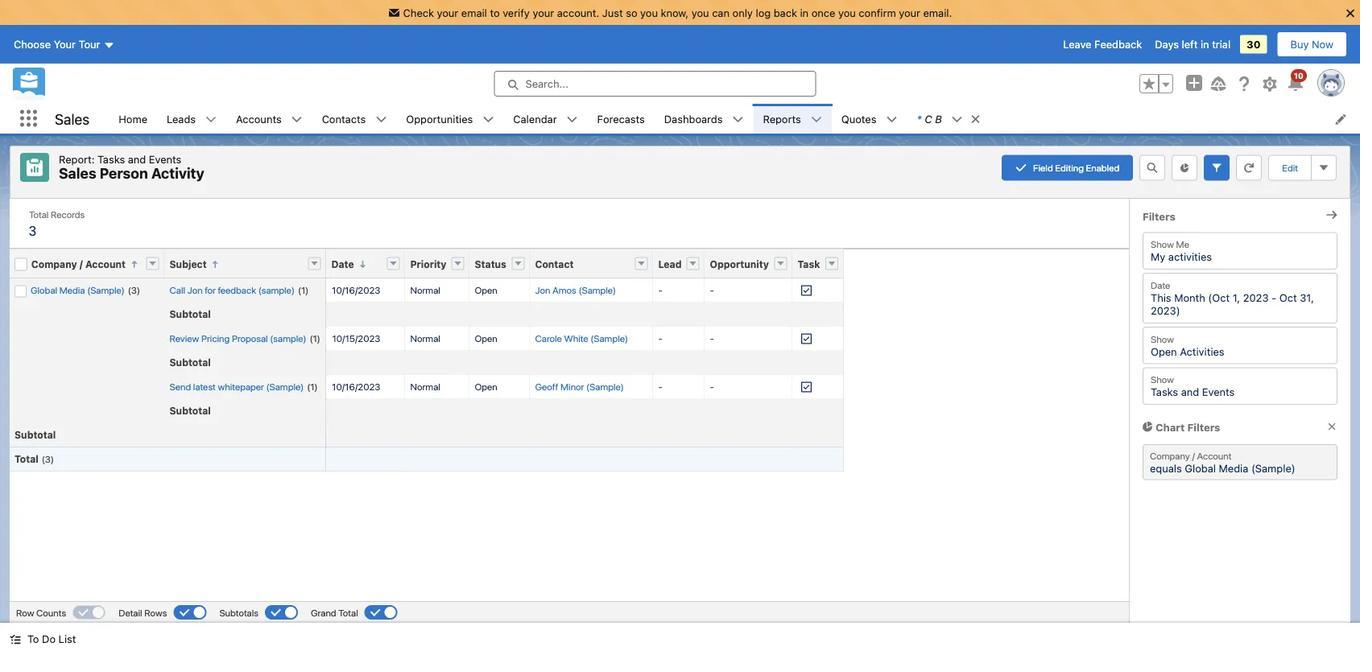 Task type: locate. For each thing, give the bounding box(es) containing it.
to
[[27, 633, 39, 646]]

in right back
[[800, 6, 809, 19]]

text default image inside list item
[[970, 114, 982, 125]]

b
[[935, 113, 942, 125]]

so
[[626, 6, 638, 19]]

text default image left calendar
[[483, 114, 494, 125]]

calendar
[[513, 113, 557, 125]]

3 your from the left
[[899, 6, 921, 19]]

text default image
[[970, 114, 982, 125], [205, 114, 217, 125], [291, 114, 303, 125], [483, 114, 494, 125], [567, 114, 578, 125]]

you left can
[[692, 6, 709, 19]]

contacts link
[[312, 104, 376, 134]]

buy
[[1291, 38, 1309, 50]]

leave
[[1063, 38, 1092, 50]]

your left email.
[[899, 6, 921, 19]]

text default image inside quotes list item
[[886, 114, 898, 125]]

text default image right calendar
[[567, 114, 578, 125]]

search...
[[526, 78, 569, 90]]

leave feedback link
[[1063, 38, 1142, 50]]

accounts list item
[[226, 104, 312, 134]]

1 horizontal spatial your
[[533, 6, 554, 19]]

0 horizontal spatial your
[[437, 6, 458, 19]]

text default image right b
[[970, 114, 982, 125]]

dashboards list item
[[655, 104, 753, 134]]

2 horizontal spatial you
[[838, 6, 856, 19]]

leave feedback
[[1063, 38, 1142, 50]]

text default image inside accounts list item
[[291, 114, 303, 125]]

text default image right accounts on the left of the page
[[291, 114, 303, 125]]

list item containing *
[[907, 104, 989, 134]]

30
[[1247, 38, 1261, 50]]

2 text default image from the left
[[205, 114, 217, 125]]

opportunities
[[406, 113, 473, 125]]

once
[[812, 6, 836, 19]]

to do list
[[27, 633, 76, 646]]

text default image inside calendar "list item"
[[567, 114, 578, 125]]

5 text default image from the left
[[567, 114, 578, 125]]

forecasts link
[[588, 104, 655, 134]]

4 text default image from the left
[[483, 114, 494, 125]]

1 your from the left
[[437, 6, 458, 19]]

text default image inside dashboards list item
[[733, 114, 744, 125]]

you right once
[[838, 6, 856, 19]]

text default image right b
[[952, 114, 963, 125]]

1 horizontal spatial in
[[1201, 38, 1209, 50]]

text default image for dashboards
[[733, 114, 744, 125]]

only
[[733, 6, 753, 19]]

check your email to verify your account. just so you know, you can only log back in once you confirm your email.
[[403, 6, 952, 19]]

text default image inside "opportunities" list item
[[483, 114, 494, 125]]

accounts link
[[226, 104, 291, 134]]

quotes list item
[[832, 104, 907, 134]]

you
[[640, 6, 658, 19], [692, 6, 709, 19], [838, 6, 856, 19]]

choose
[[14, 38, 51, 50]]

left
[[1182, 38, 1198, 50]]

1 horizontal spatial you
[[692, 6, 709, 19]]

leads link
[[157, 104, 205, 134]]

1 vertical spatial in
[[1201, 38, 1209, 50]]

text default image inside to do list button
[[10, 634, 21, 646]]

text default image right leads
[[205, 114, 217, 125]]

1 text default image from the left
[[970, 114, 982, 125]]

text default image
[[376, 114, 387, 125], [733, 114, 744, 125], [811, 114, 822, 125], [886, 114, 898, 125], [952, 114, 963, 125], [10, 634, 21, 646]]

3 text default image from the left
[[291, 114, 303, 125]]

0 horizontal spatial you
[[640, 6, 658, 19]]

text default image right reports
[[811, 114, 822, 125]]

list
[[109, 104, 1360, 134]]

home
[[119, 113, 147, 125]]

in
[[800, 6, 809, 19], [1201, 38, 1209, 50]]

forecasts
[[597, 113, 645, 125]]

buy now button
[[1277, 31, 1347, 57]]

text default image inside contacts list item
[[376, 114, 387, 125]]

text default image left reports link
[[733, 114, 744, 125]]

0 vertical spatial in
[[800, 6, 809, 19]]

text default image for accounts
[[291, 114, 303, 125]]

opportunities list item
[[397, 104, 504, 134]]

leads list item
[[157, 104, 226, 134]]

check
[[403, 6, 434, 19]]

your
[[437, 6, 458, 19], [533, 6, 554, 19], [899, 6, 921, 19]]

text default image inside leads 'list item'
[[205, 114, 217, 125]]

know,
[[661, 6, 689, 19]]

to do list button
[[0, 623, 86, 656]]

accounts
[[236, 113, 282, 125]]

your right verify
[[533, 6, 554, 19]]

back
[[774, 6, 797, 19]]

text default image inside reports list item
[[811, 114, 822, 125]]

group
[[1140, 74, 1173, 93]]

you right the so
[[640, 6, 658, 19]]

text default image left *
[[886, 114, 898, 125]]

list containing home
[[109, 104, 1360, 134]]

text default image right the contacts on the left
[[376, 114, 387, 125]]

your left email
[[437, 6, 458, 19]]

feedback
[[1095, 38, 1142, 50]]

just
[[602, 6, 623, 19]]

2 horizontal spatial your
[[899, 6, 921, 19]]

text default image left the to
[[10, 634, 21, 646]]

choose your tour button
[[13, 31, 116, 57]]

calendar list item
[[504, 104, 588, 134]]

c
[[925, 113, 932, 125]]

list item
[[907, 104, 989, 134]]

contacts
[[322, 113, 366, 125]]

0 horizontal spatial in
[[800, 6, 809, 19]]

in right left
[[1201, 38, 1209, 50]]

text default image for calendar
[[567, 114, 578, 125]]



Task type: vqa. For each thing, say whether or not it's contained in the screenshot.
The Opportunities list item
yes



Task type: describe. For each thing, give the bounding box(es) containing it.
days
[[1155, 38, 1179, 50]]

reports list item
[[753, 104, 832, 134]]

contacts list item
[[312, 104, 397, 134]]

text default image for reports
[[811, 114, 822, 125]]

can
[[712, 6, 730, 19]]

text default image for leads
[[205, 114, 217, 125]]

text default image inside list item
[[952, 114, 963, 125]]

log
[[756, 6, 771, 19]]

buy now
[[1291, 38, 1334, 50]]

text default image for contacts
[[376, 114, 387, 125]]

10 button
[[1286, 69, 1307, 93]]

to
[[490, 6, 500, 19]]

3 you from the left
[[838, 6, 856, 19]]

calendar link
[[504, 104, 567, 134]]

quotes
[[841, 113, 877, 125]]

now
[[1312, 38, 1334, 50]]

do
[[42, 633, 56, 646]]

confirm
[[859, 6, 896, 19]]

quotes link
[[832, 104, 886, 134]]

email
[[461, 6, 487, 19]]

text default image for opportunities
[[483, 114, 494, 125]]

your
[[54, 38, 76, 50]]

account.
[[557, 6, 599, 19]]

2 you from the left
[[692, 6, 709, 19]]

search... button
[[494, 71, 816, 97]]

*
[[917, 113, 922, 125]]

1 you from the left
[[640, 6, 658, 19]]

reports link
[[753, 104, 811, 134]]

days left in trial
[[1155, 38, 1231, 50]]

* c b
[[917, 113, 942, 125]]

tour
[[79, 38, 100, 50]]

sales
[[55, 110, 90, 127]]

email.
[[923, 6, 952, 19]]

verify
[[503, 6, 530, 19]]

10
[[1294, 71, 1304, 80]]

dashboards link
[[655, 104, 733, 134]]

dashboards
[[664, 113, 723, 125]]

reports
[[763, 113, 801, 125]]

leads
[[167, 113, 196, 125]]

opportunities link
[[397, 104, 483, 134]]

home link
[[109, 104, 157, 134]]

choose your tour
[[14, 38, 100, 50]]

text default image for quotes
[[886, 114, 898, 125]]

trial
[[1212, 38, 1231, 50]]

2 your from the left
[[533, 6, 554, 19]]

list
[[58, 633, 76, 646]]



